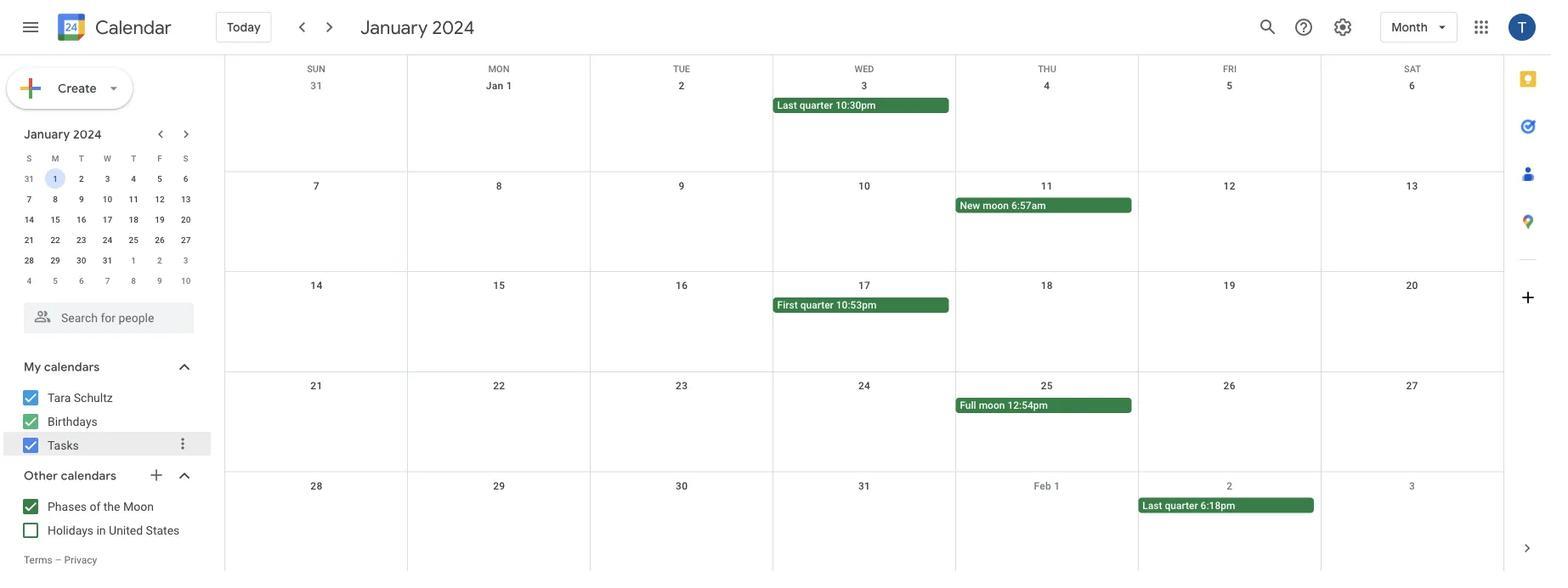 Task type: describe. For each thing, give the bounding box(es) containing it.
10 for january 2024
[[103, 194, 112, 204]]

full moon 12:54pm button
[[956, 398, 1132, 413]]

united
[[109, 523, 143, 537]]

0 vertical spatial 4
[[1044, 80, 1050, 92]]

19 inside grid
[[1224, 280, 1236, 292]]

26 inside grid
[[1224, 380, 1236, 392]]

full
[[960, 399, 977, 411]]

1 vertical spatial 6
[[183, 173, 188, 184]]

7 for sun
[[314, 180, 320, 192]]

last quarter 10:30pm button
[[773, 98, 949, 113]]

1 right feb
[[1055, 480, 1061, 492]]

–
[[55, 554, 62, 566]]

28 for 1
[[24, 255, 34, 265]]

row containing s
[[16, 148, 199, 168]]

1 vertical spatial 5
[[157, 173, 162, 184]]

0 horizontal spatial 2024
[[73, 127, 102, 142]]

6 inside row
[[79, 275, 84, 286]]

february 3 element
[[176, 250, 196, 270]]

Search for people text field
[[34, 303, 184, 333]]

10:30pm
[[836, 99, 876, 111]]

13 inside cell
[[181, 194, 191, 204]]

7 for january 2024
[[27, 194, 32, 204]]

6:18pm
[[1201, 499, 1236, 511]]

states
[[146, 523, 180, 537]]

february 7 element
[[97, 270, 118, 291]]

30 for 1
[[77, 255, 86, 265]]

february 1 element
[[123, 250, 144, 270]]

terms – privacy
[[24, 554, 97, 566]]

14 inside 14 element
[[24, 214, 34, 224]]

9 for january 2024
[[79, 194, 84, 204]]

1 vertical spatial 15
[[493, 280, 505, 292]]

23 inside grid
[[676, 380, 688, 392]]

new moon 6:57am
[[960, 199, 1046, 211]]

1 horizontal spatial 14
[[311, 280, 323, 292]]

1 s from the left
[[27, 153, 32, 163]]

10 for sun
[[859, 180, 871, 192]]

30 element
[[71, 250, 92, 270]]

13 element
[[176, 189, 196, 209]]

row containing sun
[[225, 55, 1504, 74]]

8 for sun
[[496, 180, 502, 192]]

12 element
[[150, 189, 170, 209]]

month button
[[1381, 7, 1458, 48]]

13 cell
[[173, 189, 199, 209]]

birthdays
[[48, 415, 98, 429]]

1 cell
[[42, 168, 68, 189]]

today
[[227, 20, 261, 35]]

26 inside 26 element
[[155, 235, 165, 245]]

create
[[58, 81, 97, 96]]

tasks list item
[[3, 430, 211, 459]]

last quarter 6:18pm
[[1143, 499, 1236, 511]]

row group containing 31
[[16, 168, 199, 291]]

other calendars button
[[3, 463, 211, 490]]

phases of the moon
[[48, 500, 154, 514]]

2 down 26 element at the left top of page
[[157, 255, 162, 265]]

17 element
[[97, 209, 118, 230]]

1 right the "jan"
[[507, 80, 513, 92]]

1 horizontal spatial january
[[360, 15, 428, 39]]

of
[[90, 500, 101, 514]]

16 element
[[71, 209, 92, 230]]

19 element
[[150, 209, 170, 230]]

13 inside grid
[[1407, 180, 1419, 192]]

the
[[104, 500, 120, 514]]

19 inside "row group"
[[155, 214, 165, 224]]

30 for feb 1
[[676, 480, 688, 492]]

2 up last quarter 6:18pm button
[[1227, 480, 1233, 492]]

27 element
[[176, 230, 196, 250]]

tara schultz
[[48, 391, 113, 405]]

12 for january 2024
[[155, 194, 165, 204]]

15 element
[[45, 209, 66, 230]]

27 inside "row group"
[[181, 235, 191, 245]]

add other calendars image
[[148, 467, 165, 484]]

my
[[24, 360, 41, 375]]

holidays in united states
[[48, 523, 180, 537]]

10:53pm
[[836, 299, 877, 311]]

thu
[[1038, 64, 1057, 74]]

moon for full
[[979, 399, 1005, 411]]

11 element
[[123, 189, 144, 209]]

1 horizontal spatial 25
[[1041, 380, 1053, 392]]

new
[[960, 199, 981, 211]]

21 element
[[19, 230, 39, 250]]

24 element
[[97, 230, 118, 250]]

2 right the 1 cell
[[79, 173, 84, 184]]

february 10 element
[[176, 270, 196, 291]]

in
[[96, 523, 106, 537]]

9 for sun
[[679, 180, 685, 192]]

18 element
[[123, 209, 144, 230]]

new moon 6:57am button
[[956, 198, 1132, 213]]

22 inside grid
[[493, 380, 505, 392]]

row containing 4
[[16, 270, 199, 291]]

24 inside "row group"
[[103, 235, 112, 245]]

12:54pm
[[1008, 399, 1048, 411]]

mon
[[488, 64, 510, 74]]

1 horizontal spatial january 2024
[[360, 15, 475, 39]]

sun
[[307, 64, 325, 74]]

feb
[[1034, 480, 1052, 492]]

16 inside grid
[[676, 280, 688, 292]]

20 element
[[176, 209, 196, 230]]

29 for feb 1
[[493, 480, 505, 492]]

28 element
[[19, 250, 39, 270]]

0 vertical spatial 5
[[1227, 80, 1233, 92]]

my calendars
[[24, 360, 100, 375]]

phases
[[48, 500, 87, 514]]

main drawer image
[[20, 17, 41, 37]]

my calendars button
[[3, 354, 211, 381]]

25 element
[[123, 230, 144, 250]]

8 for january 2024
[[53, 194, 58, 204]]

moon
[[123, 500, 154, 514]]

15 inside january 2024 'grid'
[[50, 214, 60, 224]]

privacy link
[[64, 554, 97, 566]]

calendars for other calendars
[[61, 468, 117, 484]]

25 inside january 2024 'grid'
[[129, 235, 138, 245]]

first quarter 10:53pm button
[[773, 298, 949, 313]]



Task type: vqa. For each thing, say whether or not it's contained in the screenshot.
topmost the 18
yes



Task type: locate. For each thing, give the bounding box(es) containing it.
1 horizontal spatial 4
[[131, 173, 136, 184]]

0 horizontal spatial 19
[[155, 214, 165, 224]]

10 up 17 element
[[103, 194, 112, 204]]

18 inside "row group"
[[129, 214, 138, 224]]

25 down 18 element
[[129, 235, 138, 245]]

24 up "31" element
[[103, 235, 112, 245]]

0 horizontal spatial january 2024
[[24, 127, 102, 142]]

31
[[311, 80, 323, 92], [24, 173, 34, 184], [103, 255, 112, 265], [859, 480, 871, 492]]

2 horizontal spatial 5
[[1227, 80, 1233, 92]]

25 up full moon 12:54pm button
[[1041, 380, 1053, 392]]

1 horizontal spatial 21
[[311, 380, 323, 392]]

22
[[50, 235, 60, 245], [493, 380, 505, 392]]

28 inside "row group"
[[24, 255, 34, 265]]

0 horizontal spatial 13
[[181, 194, 191, 204]]

schultz
[[74, 391, 113, 405]]

1 horizontal spatial 20
[[1407, 280, 1419, 292]]

10 down last quarter 10:30pm button
[[859, 180, 871, 192]]

january 2024 grid
[[16, 148, 199, 291]]

calendars up the tara schultz
[[44, 360, 100, 375]]

17
[[103, 214, 112, 224], [859, 280, 871, 292]]

2 s from the left
[[183, 153, 188, 163]]

1 vertical spatial 23
[[676, 380, 688, 392]]

1 horizontal spatial 9
[[157, 275, 162, 286]]

moon for new
[[983, 199, 1009, 211]]

0 horizontal spatial 9
[[79, 194, 84, 204]]

0 vertical spatial 23
[[77, 235, 86, 245]]

2 horizontal spatial 9
[[679, 180, 685, 192]]

tara
[[48, 391, 71, 405]]

5 down f
[[157, 173, 162, 184]]

tasks
[[48, 438, 79, 452]]

0 vertical spatial 12
[[1224, 180, 1236, 192]]

10 element
[[97, 189, 118, 209]]

other calendars list
[[3, 493, 211, 544]]

2 t from the left
[[131, 153, 136, 163]]

0 vertical spatial 22
[[50, 235, 60, 245]]

11 inside january 2024 'grid'
[[129, 194, 138, 204]]

0 horizontal spatial t
[[79, 153, 84, 163]]

14 element
[[19, 209, 39, 230]]

22 inside "row group"
[[50, 235, 60, 245]]

4
[[1044, 80, 1050, 92], [131, 173, 136, 184], [27, 275, 32, 286]]

terms
[[24, 554, 52, 566]]

2
[[679, 80, 685, 92], [79, 173, 84, 184], [157, 255, 162, 265], [1227, 480, 1233, 492]]

2 horizontal spatial 8
[[496, 180, 502, 192]]

moon right full
[[979, 399, 1005, 411]]

6 down 30 element
[[79, 275, 84, 286]]

29 element
[[45, 250, 66, 270]]

18 inside grid
[[1041, 280, 1053, 292]]

0 horizontal spatial 5
[[53, 275, 58, 286]]

last quarter 10:30pm
[[778, 99, 876, 111]]

1 vertical spatial last
[[1143, 499, 1163, 511]]

30
[[77, 255, 86, 265], [676, 480, 688, 492]]

29 inside "row group"
[[50, 255, 60, 265]]

quarter
[[800, 99, 833, 111], [801, 299, 834, 311], [1165, 499, 1199, 511]]

row
[[225, 55, 1504, 74], [225, 72, 1504, 172], [16, 148, 199, 168], [16, 168, 199, 189], [225, 172, 1504, 272], [16, 189, 199, 209], [16, 209, 199, 230], [16, 230, 199, 250], [16, 250, 199, 270], [16, 270, 199, 291], [225, 272, 1504, 372], [225, 372, 1504, 472], [225, 472, 1504, 572]]

calendars
[[44, 360, 100, 375], [61, 468, 117, 484]]

11 for sun
[[1041, 180, 1053, 192]]

last left 10:30pm
[[778, 99, 797, 111]]

w
[[104, 153, 111, 163]]

2 vertical spatial 8
[[131, 275, 136, 286]]

1 horizontal spatial 16
[[676, 280, 688, 292]]

1 down 25 element
[[131, 255, 136, 265]]

other
[[24, 468, 58, 484]]

quarter left 10:30pm
[[800, 99, 833, 111]]

quarter for 10:30pm
[[800, 99, 833, 111]]

january 2024
[[360, 15, 475, 39], [24, 127, 102, 142]]

0 vertical spatial 10
[[859, 180, 871, 192]]

23 inside "row group"
[[77, 235, 86, 245]]

6 down sat
[[1410, 80, 1416, 92]]

1 horizontal spatial last
[[1143, 499, 1163, 511]]

t left the w
[[79, 153, 84, 163]]

fri
[[1224, 64, 1237, 74]]

quarter right first
[[801, 299, 834, 311]]

s up december 31 'element'
[[27, 153, 32, 163]]

14
[[24, 214, 34, 224], [311, 280, 323, 292]]

0 horizontal spatial 26
[[155, 235, 165, 245]]

last left '6:18pm'
[[1143, 499, 1163, 511]]

0 vertical spatial 15
[[50, 214, 60, 224]]

12 inside grid
[[1224, 180, 1236, 192]]

moon
[[983, 199, 1009, 211], [979, 399, 1005, 411]]

0 horizontal spatial 27
[[181, 235, 191, 245]]

29 inside grid
[[493, 480, 505, 492]]

calendar
[[95, 16, 172, 40]]

1 vertical spatial 4
[[131, 173, 136, 184]]

t
[[79, 153, 84, 163], [131, 153, 136, 163]]

0 vertical spatial 21
[[24, 235, 34, 245]]

terms link
[[24, 554, 52, 566]]

cell
[[225, 98, 408, 115], [408, 98, 591, 115], [591, 98, 773, 115], [956, 98, 1139, 115], [1139, 98, 1321, 115], [225, 198, 408, 215], [408, 198, 591, 215], [773, 198, 956, 215], [1139, 198, 1321, 215], [225, 298, 408, 315], [591, 298, 773, 315], [956, 298, 1139, 315], [225, 398, 408, 415], [773, 398, 956, 415], [1139, 398, 1321, 415], [225, 498, 408, 515], [773, 498, 956, 515], [956, 498, 1139, 515], [1321, 498, 1504, 515]]

0 vertical spatial 16
[[77, 214, 86, 224]]

1 vertical spatial 8
[[53, 194, 58, 204]]

21
[[24, 235, 34, 245], [311, 380, 323, 392]]

february 8 element
[[123, 270, 144, 291]]

calendar element
[[54, 10, 172, 48]]

0 horizontal spatial 21
[[24, 235, 34, 245]]

last for last quarter 10:30pm
[[778, 99, 797, 111]]

17 inside "row group"
[[103, 214, 112, 224]]

28 inside grid
[[311, 480, 323, 492]]

jan
[[486, 80, 504, 92]]

1 vertical spatial 17
[[859, 280, 871, 292]]

sat
[[1405, 64, 1422, 74]]

23
[[77, 235, 86, 245], [676, 380, 688, 392]]

0 horizontal spatial 23
[[77, 235, 86, 245]]

1 horizontal spatial 29
[[493, 480, 505, 492]]

0 horizontal spatial 16
[[77, 214, 86, 224]]

1 horizontal spatial 19
[[1224, 280, 1236, 292]]

26
[[155, 235, 165, 245], [1224, 380, 1236, 392]]

1 horizontal spatial 15
[[493, 280, 505, 292]]

16 inside "row group"
[[77, 214, 86, 224]]

17 inside grid
[[859, 280, 871, 292]]

calendars up of
[[61, 468, 117, 484]]

0 horizontal spatial 11
[[129, 194, 138, 204]]

25
[[129, 235, 138, 245], [1041, 380, 1053, 392]]

13
[[1407, 180, 1419, 192], [181, 194, 191, 204]]

2 horizontal spatial 10
[[859, 180, 871, 192]]

2 vertical spatial 5
[[53, 275, 58, 286]]

1 vertical spatial 25
[[1041, 380, 1053, 392]]

19
[[155, 214, 165, 224], [1224, 280, 1236, 292]]

12
[[1224, 180, 1236, 192], [155, 194, 165, 204]]

wed
[[855, 64, 875, 74]]

feb 1
[[1034, 480, 1061, 492]]

0 vertical spatial moon
[[983, 199, 1009, 211]]

2 vertical spatial quarter
[[1165, 499, 1199, 511]]

row group
[[16, 168, 199, 291]]

23 element
[[71, 230, 92, 250]]

1 vertical spatial 20
[[1407, 280, 1419, 292]]

0 horizontal spatial 12
[[155, 194, 165, 204]]

today button
[[216, 7, 272, 48]]

tue
[[673, 64, 690, 74]]

2 horizontal spatial 4
[[1044, 80, 1050, 92]]

11 up 18 element
[[129, 194, 138, 204]]

0 vertical spatial 6
[[1410, 80, 1416, 92]]

11
[[1041, 180, 1053, 192], [129, 194, 138, 204]]

0 vertical spatial 28
[[24, 255, 34, 265]]

calendars for my calendars
[[44, 360, 100, 375]]

0 horizontal spatial 6
[[79, 275, 84, 286]]

1 vertical spatial moon
[[979, 399, 1005, 411]]

15
[[50, 214, 60, 224], [493, 280, 505, 292]]

s right f
[[183, 153, 188, 163]]

1
[[507, 80, 513, 92], [53, 173, 58, 184], [131, 255, 136, 265], [1055, 480, 1061, 492]]

full moon 12:54pm
[[960, 399, 1048, 411]]

month
[[1392, 20, 1428, 35]]

1 horizontal spatial t
[[131, 153, 136, 163]]

create button
[[7, 68, 133, 109]]

first quarter 10:53pm
[[778, 299, 877, 311]]

6 inside grid
[[1410, 80, 1416, 92]]

4 inside "element"
[[27, 275, 32, 286]]

None search field
[[0, 296, 211, 333]]

24 down first quarter 10:53pm "button"
[[859, 380, 871, 392]]

27
[[181, 235, 191, 245], [1407, 380, 1419, 392]]

0 vertical spatial 7
[[314, 180, 320, 192]]

1 inside february 1 element
[[131, 255, 136, 265]]

0 horizontal spatial 14
[[24, 214, 34, 224]]

calendar heading
[[92, 16, 172, 40]]

calendars inside other calendars dropdown button
[[61, 468, 117, 484]]

0 vertical spatial 2024
[[432, 15, 475, 39]]

february 4 element
[[19, 270, 39, 291]]

last
[[778, 99, 797, 111], [1143, 499, 1163, 511]]

7
[[314, 180, 320, 192], [27, 194, 32, 204], [105, 275, 110, 286]]

0 horizontal spatial 30
[[77, 255, 86, 265]]

0 horizontal spatial s
[[27, 153, 32, 163]]

31 element
[[97, 250, 118, 270]]

f
[[157, 153, 162, 163]]

1 vertical spatial 2024
[[73, 127, 102, 142]]

0 vertical spatial 20
[[181, 214, 191, 224]]

24 inside grid
[[859, 380, 871, 392]]

quarter for 6:18pm
[[1165, 499, 1199, 511]]

8
[[496, 180, 502, 192], [53, 194, 58, 204], [131, 275, 136, 286]]

1 vertical spatial january
[[24, 127, 70, 142]]

january
[[360, 15, 428, 39], [24, 127, 70, 142]]

other calendars
[[24, 468, 117, 484]]

settings menu image
[[1333, 17, 1354, 37]]

1 horizontal spatial 8
[[131, 275, 136, 286]]

7 inside february 7 'element'
[[105, 275, 110, 286]]

29 for 1
[[50, 255, 60, 265]]

jan 1
[[486, 80, 513, 92]]

21 inside january 2024 'grid'
[[24, 235, 34, 245]]

1 horizontal spatial 17
[[859, 280, 871, 292]]

1 vertical spatial 16
[[676, 280, 688, 292]]

10 down the february 3 element
[[181, 275, 191, 286]]

11 for january 2024
[[129, 194, 138, 204]]

2 down tue
[[679, 80, 685, 92]]

february 6 element
[[71, 270, 92, 291]]

0 horizontal spatial 18
[[129, 214, 138, 224]]

1 vertical spatial 9
[[79, 194, 84, 204]]

18 down 11 element at the top left of page
[[129, 214, 138, 224]]

31 inside 'element'
[[24, 173, 34, 184]]

16
[[77, 214, 86, 224], [676, 280, 688, 292]]

26 element
[[150, 230, 170, 250]]

1 vertical spatial 26
[[1224, 380, 1236, 392]]

february 2 element
[[150, 250, 170, 270]]

3
[[862, 80, 868, 92], [105, 173, 110, 184], [183, 255, 188, 265], [1410, 480, 1416, 492]]

10
[[859, 180, 871, 192], [103, 194, 112, 204], [181, 275, 191, 286]]

2 vertical spatial 7
[[105, 275, 110, 286]]

9 inside february 9 element
[[157, 275, 162, 286]]

5
[[1227, 80, 1233, 92], [157, 173, 162, 184], [53, 275, 58, 286]]

12 inside "row group"
[[155, 194, 165, 204]]

28
[[24, 255, 34, 265], [311, 480, 323, 492]]

22 element
[[45, 230, 66, 250]]

1 vertical spatial 27
[[1407, 380, 1419, 392]]

0 horizontal spatial 8
[[53, 194, 58, 204]]

tab list
[[1505, 55, 1552, 525]]

quarter inside "button"
[[801, 299, 834, 311]]

first
[[778, 299, 798, 311]]

0 horizontal spatial 20
[[181, 214, 191, 224]]

12 for sun
[[1224, 180, 1236, 192]]

0 vertical spatial 30
[[77, 255, 86, 265]]

february 5 element
[[45, 270, 66, 291]]

6
[[1410, 80, 1416, 92], [183, 173, 188, 184], [79, 275, 84, 286]]

18
[[129, 214, 138, 224], [1041, 280, 1053, 292]]

privacy
[[64, 554, 97, 566]]

1 t from the left
[[79, 153, 84, 163]]

1 horizontal spatial 12
[[1224, 180, 1236, 192]]

0 horizontal spatial 10
[[103, 194, 112, 204]]

1 vertical spatial calendars
[[61, 468, 117, 484]]

27 inside grid
[[1407, 380, 1419, 392]]

0 vertical spatial 24
[[103, 235, 112, 245]]

5 down 29 element
[[53, 275, 58, 286]]

1 inside cell
[[53, 173, 58, 184]]

20 inside 'grid'
[[181, 214, 191, 224]]

0 vertical spatial 27
[[181, 235, 191, 245]]

0 vertical spatial 13
[[1407, 180, 1419, 192]]

1 vertical spatial 29
[[493, 480, 505, 492]]

quarter for 10:53pm
[[801, 299, 834, 311]]

17 up first quarter 10:53pm "button"
[[859, 280, 871, 292]]

0 vertical spatial january 2024
[[360, 15, 475, 39]]

1 vertical spatial january 2024
[[24, 127, 102, 142]]

1 vertical spatial 12
[[155, 194, 165, 204]]

2 vertical spatial 10
[[181, 275, 191, 286]]

quarter left '6:18pm'
[[1165, 499, 1199, 511]]

m
[[52, 153, 59, 163]]

30 inside grid
[[676, 480, 688, 492]]

2024
[[432, 15, 475, 39], [73, 127, 102, 142]]

1 horizontal spatial 26
[[1224, 380, 1236, 392]]

last quarter 6:18pm button
[[1139, 498, 1315, 513]]

6:57am
[[1012, 199, 1046, 211]]

30 inside "row group"
[[77, 255, 86, 265]]

1 horizontal spatial 27
[[1407, 380, 1419, 392]]

5 down fri
[[1227, 80, 1233, 92]]

calendars inside my calendars dropdown button
[[44, 360, 100, 375]]

0 vertical spatial 17
[[103, 214, 112, 224]]

20
[[181, 214, 191, 224], [1407, 280, 1419, 292]]

1 horizontal spatial 10
[[181, 275, 191, 286]]

0 vertical spatial last
[[778, 99, 797, 111]]

24
[[103, 235, 112, 245], [859, 380, 871, 392]]

1 horizontal spatial 23
[[676, 380, 688, 392]]

last for last quarter 6:18pm
[[1143, 499, 1163, 511]]

1 vertical spatial 28
[[311, 480, 323, 492]]

0 horizontal spatial last
[[778, 99, 797, 111]]

29
[[50, 255, 60, 265], [493, 480, 505, 492]]

grid
[[224, 55, 1504, 572]]

1 horizontal spatial 7
[[105, 275, 110, 286]]

1 down m
[[53, 173, 58, 184]]

1 vertical spatial 10
[[103, 194, 112, 204]]

1 horizontal spatial 11
[[1041, 180, 1053, 192]]

17 down 10 element
[[103, 214, 112, 224]]

18 down new moon 6:57am button
[[1041, 280, 1053, 292]]

1 vertical spatial 22
[[493, 380, 505, 392]]

december 31 element
[[19, 168, 39, 189]]

grid containing 31
[[224, 55, 1504, 572]]

my calendars list
[[3, 384, 211, 459]]

11 up new moon 6:57am button
[[1041, 180, 1053, 192]]

1 vertical spatial 21
[[311, 380, 323, 392]]

1 vertical spatial 7
[[27, 194, 32, 204]]

1 vertical spatial quarter
[[801, 299, 834, 311]]

holidays
[[48, 523, 94, 537]]

moon right new
[[983, 199, 1009, 211]]

4 up 11 element at the top left of page
[[131, 173, 136, 184]]

february 9 element
[[150, 270, 170, 291]]

4 down 28 element
[[27, 275, 32, 286]]

3 inside the february 3 element
[[183, 255, 188, 265]]

28 for feb 1
[[311, 480, 323, 492]]

t left f
[[131, 153, 136, 163]]

4 down thu
[[1044, 80, 1050, 92]]

5 inside 'element'
[[53, 275, 58, 286]]

6 up 13 element
[[183, 173, 188, 184]]

s
[[27, 153, 32, 163], [183, 153, 188, 163]]



